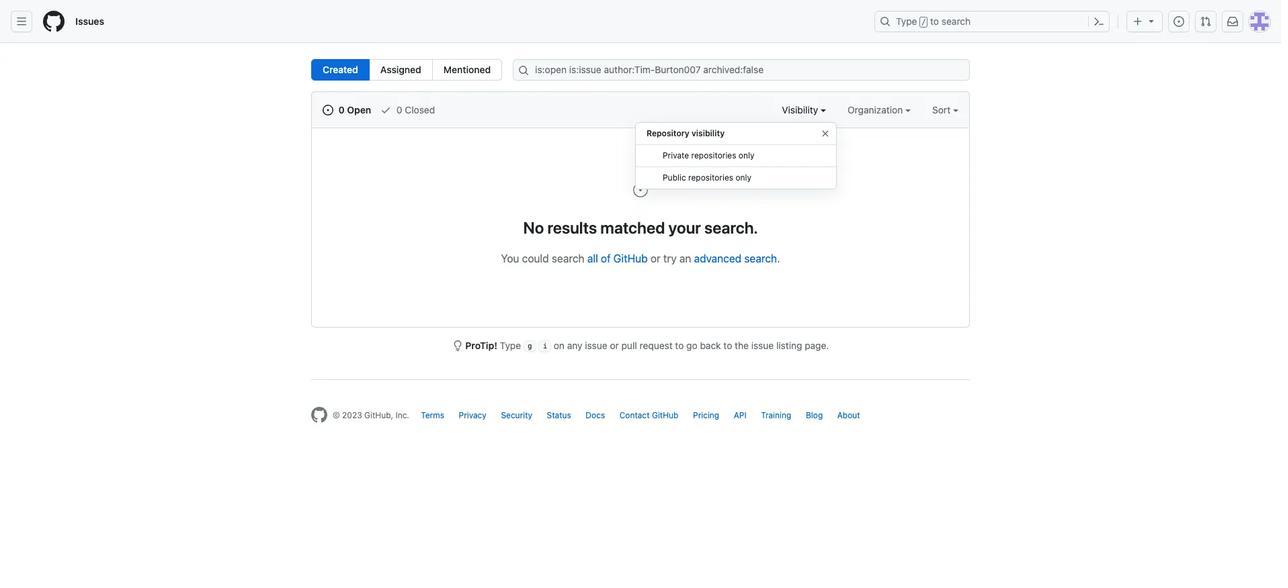 Task type: locate. For each thing, give the bounding box(es) containing it.
search left all
[[552, 253, 584, 265]]

github,
[[364, 411, 393, 421]]

issue opened image
[[1174, 16, 1184, 27]]

1 vertical spatial type
[[500, 340, 521, 352]]

1 horizontal spatial issue
[[751, 340, 774, 352]]

0 closed
[[394, 104, 435, 116]]

to right /
[[930, 15, 939, 27]]

footer containing © 2023 github, inc.
[[300, 380, 981, 457]]

issue
[[585, 340, 607, 352], [751, 340, 774, 352]]

all
[[587, 253, 598, 265]]

2 0 from the left
[[397, 104, 402, 116]]

github right of
[[613, 253, 648, 265]]

.
[[777, 253, 780, 265]]

mentioned
[[443, 64, 491, 75]]

docs
[[586, 411, 605, 421]]

Search all issues text field
[[513, 59, 970, 81]]

filter by repository visiblity menu
[[635, 117, 837, 200]]

light bulb image
[[452, 341, 463, 352]]

homepage image
[[311, 408, 327, 424]]

notifications image
[[1227, 16, 1238, 27]]

0 horizontal spatial issue
[[585, 340, 607, 352]]

0 horizontal spatial issue opened image
[[323, 105, 333, 116]]

or
[[651, 253, 661, 265], [610, 340, 619, 352]]

public
[[663, 173, 686, 183]]

pricing
[[693, 411, 719, 421]]

issue opened image
[[323, 105, 333, 116], [632, 182, 649, 198]]

©
[[333, 411, 340, 421]]

footer
[[300, 380, 981, 457]]

an
[[679, 253, 691, 265]]

triangle down image
[[1146, 15, 1157, 26]]

type
[[896, 15, 917, 27], [500, 340, 521, 352]]

1 vertical spatial only
[[736, 173, 751, 183]]

issues
[[75, 15, 104, 27]]

1 horizontal spatial 0
[[397, 104, 402, 116]]

contact github link
[[620, 411, 679, 421]]

no
[[523, 218, 544, 237]]

blog
[[806, 411, 823, 421]]

advanced
[[694, 253, 742, 265]]

assigned link
[[369, 59, 433, 81]]

0 for open
[[338, 104, 345, 116]]

status
[[547, 411, 571, 421]]

repositories for public
[[688, 173, 733, 183]]

0 horizontal spatial type
[[500, 340, 521, 352]]

1 horizontal spatial type
[[896, 15, 917, 27]]

protip! type g
[[465, 340, 532, 352]]

of
[[601, 253, 611, 265]]

to left go
[[675, 340, 684, 352]]

search right /
[[942, 15, 971, 27]]

1 issue from the left
[[585, 340, 607, 352]]

pricing link
[[693, 411, 719, 421]]

0 closed link
[[381, 103, 435, 117]]

0 vertical spatial github
[[613, 253, 648, 265]]

visibility button
[[782, 103, 826, 117]]

to left the
[[723, 340, 732, 352]]

1 horizontal spatial issue opened image
[[632, 182, 649, 198]]

search
[[942, 15, 971, 27], [552, 253, 584, 265], [744, 253, 777, 265]]

github
[[613, 253, 648, 265], [652, 411, 679, 421]]

issue right the
[[751, 340, 774, 352]]

visibility
[[782, 104, 821, 116]]

0 vertical spatial issue opened image
[[323, 105, 333, 116]]

1 vertical spatial repositories
[[688, 173, 733, 183]]

repository visibility
[[647, 128, 725, 138]]

repositories down visibility
[[691, 151, 736, 161]]

contact
[[620, 411, 650, 421]]

1 horizontal spatial or
[[651, 253, 661, 265]]

i
[[543, 342, 547, 351]]

or left try
[[651, 253, 661, 265]]

0 horizontal spatial github
[[613, 253, 648, 265]]

listing
[[776, 340, 802, 352]]

only down private repositories only link
[[736, 173, 751, 183]]

1 0 from the left
[[338, 104, 345, 116]]

g
[[528, 342, 532, 351]]

docs link
[[586, 411, 605, 421]]

0 left open
[[338, 104, 345, 116]]

to
[[930, 15, 939, 27], [675, 340, 684, 352], [723, 340, 732, 352]]

request
[[640, 340, 673, 352]]

or left pull
[[610, 340, 619, 352]]

repositories down private repositories only
[[688, 173, 733, 183]]

issue right any
[[585, 340, 607, 352]]

only up public repositories only link
[[739, 151, 754, 161]]

security
[[501, 411, 532, 421]]

privacy link
[[459, 411, 487, 421]]

only for public repositories only
[[736, 173, 751, 183]]

try
[[663, 253, 677, 265]]

0 right check icon
[[397, 104, 402, 116]]

type left g
[[500, 340, 521, 352]]

the
[[735, 340, 749, 352]]

training link
[[761, 411, 791, 421]]

api link
[[734, 411, 746, 421]]

1 horizontal spatial github
[[652, 411, 679, 421]]

type left /
[[896, 15, 917, 27]]

pull
[[621, 340, 637, 352]]

2 issue from the left
[[751, 340, 774, 352]]

2 horizontal spatial to
[[930, 15, 939, 27]]

1 horizontal spatial to
[[723, 340, 732, 352]]

issue opened image inside 0 open link
[[323, 105, 333, 116]]

0 vertical spatial only
[[739, 151, 754, 161]]

back
[[700, 340, 721, 352]]

results
[[547, 218, 597, 237]]

issue opened image left public
[[632, 182, 649, 198]]

1 vertical spatial github
[[652, 411, 679, 421]]

search down search.
[[744, 253, 777, 265]]

0
[[338, 104, 345, 116], [397, 104, 402, 116]]

advanced search link
[[694, 253, 777, 265]]

repositories
[[691, 151, 736, 161], [688, 173, 733, 183]]

private repositories only link
[[636, 145, 836, 167]]

1 vertical spatial issue opened image
[[632, 182, 649, 198]]

you
[[501, 253, 519, 265]]

0 open link
[[323, 103, 371, 117]]

mentioned link
[[432, 59, 502, 81]]

inc.
[[395, 411, 409, 421]]

organization button
[[848, 103, 911, 117]]

homepage image
[[43, 11, 65, 32]]

issue opened image left 0 open
[[323, 105, 333, 116]]

all of github link
[[587, 253, 648, 265]]

Issues search field
[[513, 59, 970, 81]]

1 vertical spatial or
[[610, 340, 619, 352]]

0 vertical spatial repositories
[[691, 151, 736, 161]]

sort button
[[932, 103, 958, 117]]

only
[[739, 151, 754, 161], [736, 173, 751, 183]]

repositories for private
[[691, 151, 736, 161]]

sort
[[932, 104, 951, 116]]

private
[[663, 151, 689, 161]]

github right contact
[[652, 411, 679, 421]]

0 horizontal spatial 0
[[338, 104, 345, 116]]

assigned
[[380, 64, 421, 75]]



Task type: describe. For each thing, give the bounding box(es) containing it.
you could search all of github or try an advanced search .
[[501, 253, 780, 265]]

plus image
[[1133, 16, 1143, 27]]

matched
[[600, 218, 665, 237]]

© 2023 github, inc.
[[333, 411, 409, 421]]

0 open
[[336, 104, 371, 116]]

search.
[[704, 218, 758, 237]]

public repositories only
[[663, 173, 751, 183]]

visibility
[[692, 128, 725, 138]]

git pull request image
[[1200, 16, 1211, 27]]

2 horizontal spatial search
[[942, 15, 971, 27]]

organization
[[848, 104, 905, 116]]

status link
[[547, 411, 571, 421]]

security link
[[501, 411, 532, 421]]

private repositories only
[[663, 151, 754, 161]]

/
[[921, 17, 926, 27]]

repository
[[647, 128, 689, 138]]

0 horizontal spatial or
[[610, 340, 619, 352]]

1 horizontal spatial search
[[744, 253, 777, 265]]

on
[[554, 340, 565, 352]]

api
[[734, 411, 746, 421]]

2023
[[342, 411, 362, 421]]

search image
[[518, 65, 529, 76]]

contact github
[[620, 411, 679, 421]]

open
[[347, 104, 371, 116]]

terms link
[[421, 411, 444, 421]]

0 horizontal spatial to
[[675, 340, 684, 352]]

protip!
[[465, 340, 497, 352]]

i on any issue or pull request to go back to the issue listing page.
[[543, 340, 829, 352]]

any
[[567, 340, 582, 352]]

page.
[[805, 340, 829, 352]]

no results matched your search.
[[523, 218, 758, 237]]

0 vertical spatial type
[[896, 15, 917, 27]]

privacy
[[459, 411, 487, 421]]

check image
[[381, 105, 391, 116]]

terms
[[421, 411, 444, 421]]

0 vertical spatial or
[[651, 253, 661, 265]]

issues element
[[311, 59, 502, 81]]

go
[[686, 340, 697, 352]]

could
[[522, 253, 549, 265]]

public repositories only link
[[636, 167, 836, 190]]

close menu image
[[820, 128, 831, 139]]

blog link
[[806, 411, 823, 421]]

type / to search
[[896, 15, 971, 27]]

0 horizontal spatial search
[[552, 253, 584, 265]]

closed
[[405, 104, 435, 116]]

your
[[668, 218, 701, 237]]

only for private repositories only
[[739, 151, 754, 161]]

about
[[837, 411, 860, 421]]

command palette image
[[1094, 16, 1104, 27]]

training
[[761, 411, 791, 421]]

about link
[[837, 411, 860, 421]]

0 for closed
[[397, 104, 402, 116]]



Task type: vqa. For each thing, say whether or not it's contained in the screenshot.
Draggable pane splitter SLIDER
no



